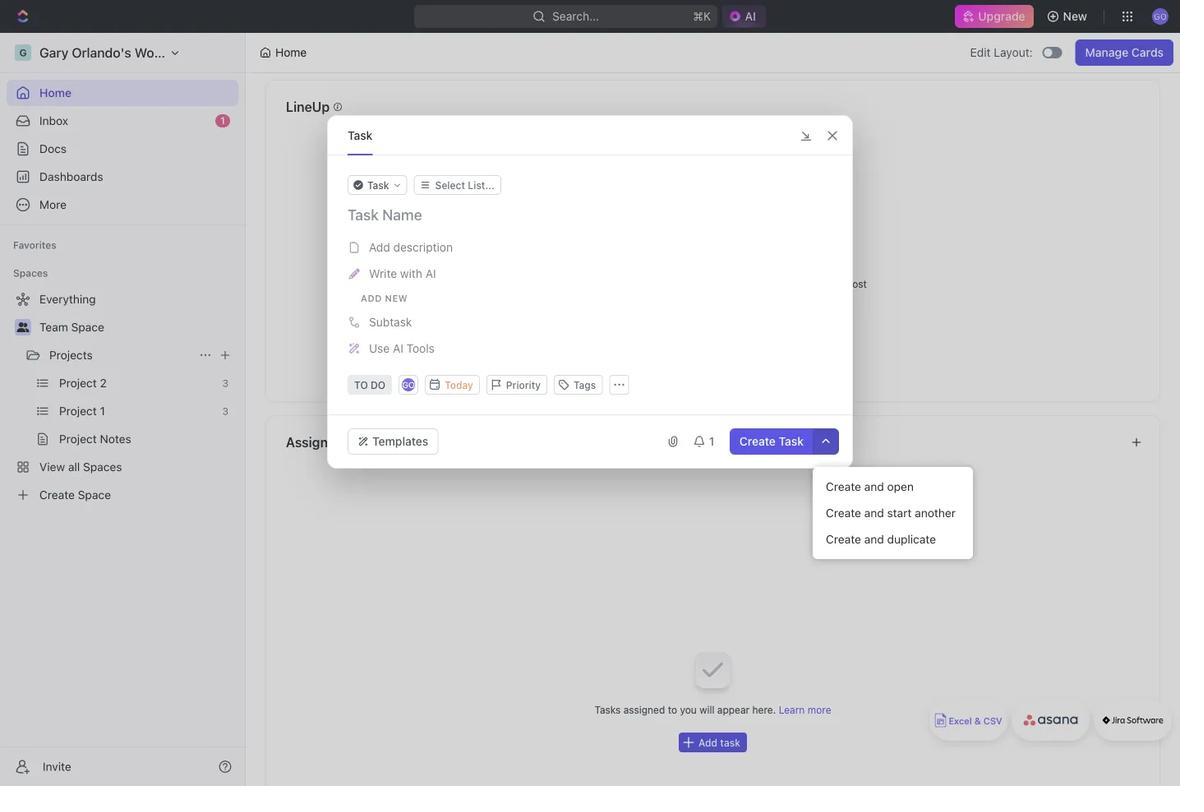 Task type: vqa. For each thing, say whether or not it's contained in the screenshot.
checkbox
no



Task type: locate. For each thing, give the bounding box(es) containing it.
dialog
[[327, 115, 853, 469]]

projects link
[[49, 342, 192, 368]]

to inside lineup keeps your most important tasks in one list. add your most important task to get started.
[[688, 291, 697, 303]]

sidebar navigation
[[0, 33, 246, 786]]

1 horizontal spatial important
[[674, 278, 719, 289]]

0 horizontal spatial important
[[617, 291, 662, 303]]

tasks
[[595, 704, 621, 715]]

user group image
[[17, 322, 29, 332]]

add inside button
[[369, 240, 390, 254]]

home
[[275, 46, 307, 59], [39, 86, 72, 99]]

0 horizontal spatial ai
[[393, 342, 404, 355]]

search...
[[553, 9, 600, 23]]

assigned to me
[[286, 435, 382, 450]]

your
[[625, 278, 646, 289], [821, 278, 841, 289]]

add left new
[[361, 293, 382, 303]]

assigned
[[624, 704, 665, 715]]

0 vertical spatial and
[[865, 480, 884, 493]]

your right keeps
[[625, 278, 646, 289]]

edit
[[971, 46, 991, 59]]

0 vertical spatial task
[[665, 291, 685, 303]]

1 horizontal spatial most
[[844, 278, 867, 289]]

1 horizontal spatial lineup
[[559, 278, 592, 289]]

one
[[760, 278, 778, 289]]

tree
[[7, 286, 238, 508]]

0 horizontal spatial task
[[665, 291, 685, 303]]

1 vertical spatial and
[[865, 506, 884, 520]]

3 and from the top
[[865, 532, 884, 546]]

0 horizontal spatial most
[[648, 278, 671, 289]]

2 horizontal spatial to
[[688, 291, 697, 303]]

home inside 'sidebar' navigation
[[39, 86, 72, 99]]

create task
[[740, 435, 804, 448]]

1 vertical spatial lineup
[[559, 278, 592, 289]]

1 vertical spatial ai
[[393, 342, 404, 355]]

excel & csv
[[949, 716, 1003, 726]]

create for create and duplicate
[[826, 532, 862, 546]]

use
[[369, 342, 390, 355]]

1 horizontal spatial task
[[721, 737, 741, 748]]

create for create and start another
[[826, 506, 862, 520]]

add right list.
[[800, 278, 818, 289]]

to
[[688, 291, 697, 303], [347, 435, 360, 450], [668, 704, 677, 715]]

dashboards link
[[7, 164, 238, 190]]

docs
[[39, 142, 67, 155]]

create for create and open
[[826, 480, 862, 493]]

create task button
[[730, 428, 814, 455]]

0 vertical spatial to
[[688, 291, 697, 303]]

csv
[[984, 716, 1003, 726]]

add down will
[[699, 737, 718, 748]]

to left the you
[[668, 704, 677, 715]]

your right list.
[[821, 278, 841, 289]]

add new
[[361, 293, 408, 303]]

task
[[348, 128, 373, 142], [779, 435, 804, 448]]

add
[[369, 240, 390, 254], [800, 278, 818, 289], [361, 293, 382, 303], [699, 737, 718, 748]]

write
[[369, 267, 397, 280]]

use ai tools button
[[343, 335, 838, 362]]

1 vertical spatial to
[[347, 435, 360, 450]]

and down create and start another
[[865, 532, 884, 546]]

1 vertical spatial task
[[721, 737, 741, 748]]

get
[[700, 291, 715, 303]]

dashboards
[[39, 170, 103, 183]]

and left start
[[865, 506, 884, 520]]

manage cards button
[[1076, 39, 1174, 66]]

list.
[[780, 278, 797, 289]]

task down appear
[[721, 737, 741, 748]]

tree containing team space
[[7, 286, 238, 508]]

most
[[648, 278, 671, 289], [844, 278, 867, 289]]

subtask button
[[343, 309, 838, 335]]

tasks
[[722, 278, 747, 289]]

most right list.
[[844, 278, 867, 289]]

task inside button
[[721, 737, 741, 748]]

favorites
[[13, 239, 57, 251]]

1 horizontal spatial home
[[275, 46, 307, 59]]

with
[[400, 267, 423, 280]]

assigned
[[286, 435, 344, 450]]

Task Name text field
[[348, 205, 836, 224]]

1 horizontal spatial task
[[779, 435, 804, 448]]

2 your from the left
[[821, 278, 841, 289]]

create inside dialog
[[740, 435, 776, 448]]

0 horizontal spatial home
[[39, 86, 72, 99]]

1 vertical spatial home
[[39, 86, 72, 99]]

new
[[385, 293, 408, 303]]

cards
[[1132, 46, 1164, 59]]

1 and from the top
[[865, 480, 884, 493]]

ai right with
[[426, 267, 436, 280]]

favorites button
[[7, 235, 63, 255]]

create and start another button
[[820, 500, 967, 526]]

important
[[674, 278, 719, 289], [617, 291, 662, 303]]

keeps
[[595, 278, 622, 289]]

start
[[888, 506, 912, 520]]

task
[[665, 291, 685, 303], [721, 737, 741, 748]]

2 and from the top
[[865, 506, 884, 520]]

and for open
[[865, 480, 884, 493]]

0 horizontal spatial your
[[625, 278, 646, 289]]

1 horizontal spatial your
[[821, 278, 841, 289]]

lineup inside lineup keeps your most important tasks in one list. add your most important task to get started.
[[559, 278, 592, 289]]

to left get
[[688, 291, 697, 303]]

new
[[1064, 9, 1088, 23]]

started.
[[718, 291, 754, 303]]

new button
[[1041, 3, 1098, 30]]

add for add task
[[699, 737, 718, 748]]

and for start
[[865, 506, 884, 520]]

excel & csv link
[[930, 700, 1008, 741]]

write with ai button
[[343, 261, 838, 287]]

create and open button
[[820, 474, 967, 500]]

important down keeps
[[617, 291, 662, 303]]

add up the write
[[369, 240, 390, 254]]

layout:
[[994, 46, 1033, 59]]

0 horizontal spatial task
[[348, 128, 373, 142]]

important up get
[[674, 278, 719, 289]]

0 horizontal spatial lineup
[[286, 99, 330, 115]]

to left me
[[347, 435, 360, 450]]

create and duplicate button
[[820, 526, 967, 553]]

create and open
[[826, 480, 914, 493]]

manage
[[1086, 46, 1129, 59]]

and
[[865, 480, 884, 493], [865, 506, 884, 520], [865, 532, 884, 546]]

0 vertical spatial task
[[348, 128, 373, 142]]

2 vertical spatial and
[[865, 532, 884, 546]]

add for add description
[[369, 240, 390, 254]]

0 vertical spatial ai
[[426, 267, 436, 280]]

in
[[749, 278, 758, 289]]

lineup
[[286, 99, 330, 115], [559, 278, 592, 289]]

me
[[363, 435, 382, 450]]

edit layout:
[[971, 46, 1033, 59]]

most right keeps
[[648, 278, 671, 289]]

ai
[[426, 267, 436, 280], [393, 342, 404, 355]]

ai right use
[[393, 342, 404, 355]]

task left get
[[665, 291, 685, 303]]

ai inside button
[[393, 342, 404, 355]]

1 horizontal spatial ai
[[426, 267, 436, 280]]

description
[[393, 240, 453, 254]]

team space link
[[39, 314, 235, 340]]

add inside button
[[699, 737, 718, 748]]

0 vertical spatial lineup
[[286, 99, 330, 115]]

1 vertical spatial task
[[779, 435, 804, 448]]

learn
[[779, 704, 805, 715]]

create
[[740, 435, 776, 448], [826, 480, 862, 493], [826, 506, 862, 520], [826, 532, 862, 546]]

1 horizontal spatial to
[[668, 704, 677, 715]]

you
[[680, 704, 697, 715]]

and left open
[[865, 480, 884, 493]]

0 vertical spatial important
[[674, 278, 719, 289]]



Task type: describe. For each thing, give the bounding box(es) containing it.
ai inside button
[[426, 267, 436, 280]]

space
[[71, 320, 104, 334]]

inbox
[[39, 114, 68, 127]]

home link
[[7, 80, 238, 106]]

lineup for lineup keeps your most important tasks in one list. add your most important task to get started.
[[559, 278, 592, 289]]

duplicate
[[888, 532, 937, 546]]

add inside lineup keeps your most important tasks in one list. add your most important task to get started.
[[800, 278, 818, 289]]

another
[[915, 506, 956, 520]]

use ai tools
[[369, 342, 435, 355]]

add description
[[369, 240, 453, 254]]

will
[[700, 704, 715, 715]]

create for create task
[[740, 435, 776, 448]]

subtask
[[369, 315, 412, 329]]

2 most from the left
[[844, 278, 867, 289]]

and for duplicate
[[865, 532, 884, 546]]

excel
[[949, 716, 972, 726]]

manage cards
[[1086, 46, 1164, 59]]

1 most from the left
[[648, 278, 671, 289]]

docs link
[[7, 136, 238, 162]]

learn more link
[[779, 704, 832, 715]]

add task button
[[679, 733, 747, 752]]

invite
[[43, 760, 71, 773]]

add for add new
[[361, 293, 382, 303]]

create and duplicate
[[826, 532, 937, 546]]

task inside lineup keeps your most important tasks in one list. add your most important task to get started.
[[665, 291, 685, 303]]

lineup keeps your most important tasks in one list. add your most important task to get started.
[[559, 278, 867, 303]]

create and start another
[[826, 506, 956, 520]]

task button
[[348, 116, 373, 155]]

write with ai
[[369, 267, 436, 280]]

tasks assigned to you will appear here. learn more
[[595, 704, 832, 715]]

add task
[[699, 737, 741, 748]]

more
[[808, 704, 832, 715]]

projects
[[49, 348, 93, 362]]

upgrade
[[979, 9, 1026, 23]]

tree inside 'sidebar' navigation
[[7, 286, 238, 508]]

dialog containing task
[[327, 115, 853, 469]]

0 vertical spatial home
[[275, 46, 307, 59]]

1 your from the left
[[625, 278, 646, 289]]

here.
[[753, 704, 776, 715]]

add description button
[[343, 234, 838, 261]]

upgrade link
[[956, 5, 1034, 28]]

spaces
[[13, 267, 48, 279]]

team
[[39, 320, 68, 334]]

2 vertical spatial to
[[668, 704, 677, 715]]

open
[[888, 480, 914, 493]]

⌘k
[[694, 9, 711, 23]]

&
[[975, 716, 981, 726]]

pencil image
[[349, 268, 360, 279]]

0 horizontal spatial to
[[347, 435, 360, 450]]

appear
[[718, 704, 750, 715]]

1 vertical spatial important
[[617, 291, 662, 303]]

1
[[220, 115, 225, 126]]

task inside button
[[779, 435, 804, 448]]

lineup for lineup
[[286, 99, 330, 115]]

tools
[[407, 342, 435, 355]]

team space
[[39, 320, 104, 334]]



